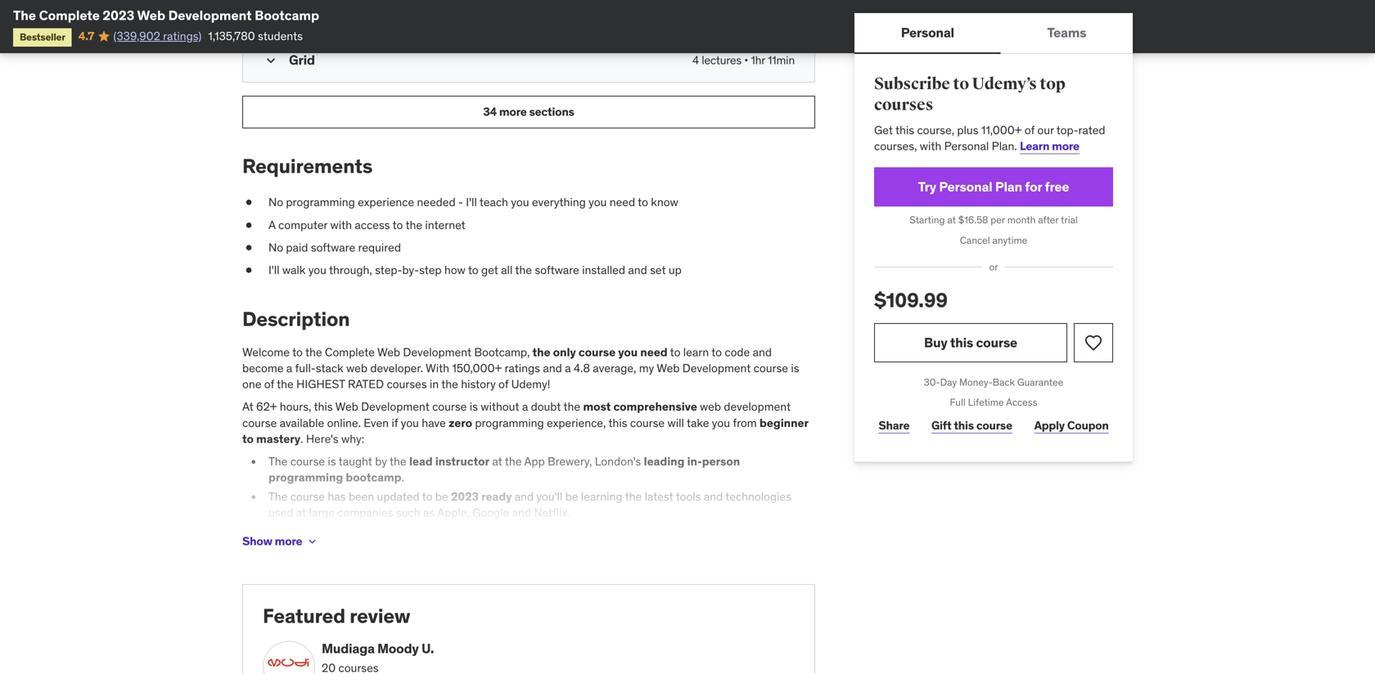 Task type: describe. For each thing, give the bounding box(es) containing it.
projects
[[302, 541, 348, 556]]

4.8
[[574, 361, 590, 376]]

ready
[[481, 490, 512, 504]]

installed
[[582, 263, 625, 278]]

you right teach
[[511, 195, 529, 210]]

2 vertical spatial is
[[328, 454, 336, 469]]

tab list containing personal
[[855, 13, 1133, 54]]

$16.58
[[959, 214, 989, 226]]

netflix.
[[534, 506, 570, 520]]

1 horizontal spatial 2023
[[451, 490, 479, 504]]

my
[[639, 361, 654, 376]]

courses,
[[874, 139, 917, 153]]

xsmall image for a
[[242, 217, 255, 233]]

and up beautiful
[[512, 506, 531, 520]]

access
[[1006, 396, 1038, 409]]

the for the course has been updated to be 2023 ready
[[269, 490, 288, 504]]

course inside web development course available online. even if you have
[[242, 416, 277, 430]]

plus
[[957, 123, 979, 137]]

taught
[[339, 454, 372, 469]]

subscribe
[[874, 74, 950, 94]]

0 horizontal spatial need
[[610, 195, 635, 210]]

the right by
[[390, 454, 407, 469]]

2 horizontal spatial a
[[565, 361, 571, 376]]

this down most
[[609, 416, 628, 430]]

stack
[[316, 361, 344, 376]]

0 horizontal spatial i'll
[[269, 263, 280, 278]]

updated
[[377, 490, 420, 504]]

34
[[483, 104, 497, 119]]

experience,
[[547, 416, 606, 430]]

our
[[1038, 123, 1054, 137]]

1 horizontal spatial a
[[522, 400, 528, 414]]

comprehensive
[[614, 400, 697, 414]]

web development course available online. even if you have
[[242, 400, 791, 430]]

brewery,
[[548, 454, 592, 469]]

course inside button
[[976, 334, 1018, 351]]

show
[[242, 534, 272, 549]]

leading
[[644, 454, 685, 469]]

by
[[375, 454, 387, 469]]

1 horizontal spatial of
[[499, 377, 509, 392]]

courses inside "subscribe to udemy's top courses"
[[874, 95, 933, 115]]

web up online.
[[335, 400, 358, 414]]

all
[[501, 263, 513, 278]]

at inside starting at $16.58 per month after trial cancel anytime
[[948, 214, 956, 226]]

know
[[651, 195, 679, 210]]

and down only in the left bottom of the page
[[543, 361, 562, 376]]

0 horizontal spatial 2023
[[103, 7, 135, 24]]

development inside to learn to code and become a full-stack web developer. with 150,000+ ratings and a 4.8 average, my web development course is one of the highest rated courses in the history of udemy!
[[683, 361, 751, 376]]

up
[[669, 263, 682, 278]]

learn
[[683, 345, 709, 360]]

the left 'app'
[[505, 454, 522, 469]]

the for the course is taught by the lead instructor at the app brewery, london's
[[269, 454, 288, 469]]

most
[[583, 400, 611, 414]]

back
[[993, 376, 1015, 389]]

set
[[650, 263, 666, 278]]

at inside and you'll be learning the latest tools and technologies used at large companies such as apple, google and netflix.
[[296, 506, 306, 520]]

real-
[[770, 525, 795, 540]]

course down 'lifetime'
[[977, 418, 1013, 433]]

even
[[364, 416, 389, 430]]

this for get
[[896, 123, 915, 137]]

0 vertical spatial i'll
[[466, 195, 477, 210]]

anytime
[[993, 234, 1028, 247]]

try personal plan for free link
[[874, 167, 1113, 207]]

more for show
[[275, 534, 302, 549]]

for
[[1025, 178, 1042, 195]]

development up with on the bottom of page
[[403, 345, 472, 360]]

course up 4.8 at the bottom left
[[579, 345, 616, 360]]

will
[[668, 416, 684, 430]]

1 vertical spatial need
[[640, 345, 668, 360]]

here's
[[306, 432, 339, 446]]

show more
[[242, 534, 302, 549]]

you inside web development course available online. even if you have
[[401, 416, 419, 430]]

you up average,
[[618, 345, 638, 360]]

the course is taught by the lead instructor at the app brewery, london's
[[269, 454, 644, 469]]

xsmall image for no paid software required
[[242, 240, 255, 256]]

a
[[269, 218, 276, 232]]

everything
[[532, 195, 586, 210]]

instructor
[[435, 454, 490, 469]]

step
[[419, 263, 442, 278]]

. for . here's why:
[[301, 432, 303, 446]]

apple,
[[437, 506, 470, 520]]

web inside to learn to code and become a full-stack web developer. with 150,000+ ratings and a 4.8 average, my web development course is one of the highest rated courses in the history of udemy!
[[346, 361, 368, 376]]

app
[[524, 454, 545, 469]]

code
[[725, 345, 750, 360]]

to inside beginner to mastery
[[242, 432, 254, 446]]

as
[[423, 506, 435, 520]]

and right tools
[[704, 490, 723, 504]]

more for 34
[[499, 104, 527, 119]]

0 horizontal spatial of
[[264, 377, 274, 392]]

bestseller
[[20, 31, 65, 43]]

to right access
[[393, 218, 403, 232]]

by-
[[402, 263, 419, 278]]

apply
[[1035, 418, 1065, 433]]

day
[[940, 376, 957, 389]]

such
[[396, 506, 420, 520]]

apply coupon button
[[1030, 410, 1113, 442]]

the up hours,
[[277, 377, 294, 392]]

this for gift
[[954, 418, 974, 433]]

grid
[[289, 52, 315, 68]]

personal inside button
[[901, 24, 955, 41]]

lead
[[409, 454, 433, 469]]

paid
[[286, 240, 308, 255]]

the left internet
[[406, 218, 423, 232]]

why:
[[341, 432, 364, 446]]

trial
[[1061, 214, 1078, 226]]

month
[[1008, 214, 1036, 226]]

and left set
[[628, 263, 647, 278]]

without
[[481, 400, 519, 414]]

free
[[1045, 178, 1070, 195]]

you right walk
[[308, 263, 327, 278]]

web up developer.
[[377, 345, 400, 360]]

2 vertical spatial personal
[[939, 178, 993, 195]]

doesn't
[[330, 525, 368, 540]]

take
[[687, 416, 709, 430]]

ratings
[[505, 361, 540, 376]]

1 be from the left
[[435, 490, 448, 504]]

mudiaga moody uwojeya image
[[263, 642, 315, 675]]

course,
[[917, 123, 955, 137]]

the up full-
[[305, 345, 322, 360]]

guarantee
[[1018, 376, 1064, 389]]

subscribe to udemy's top courses
[[874, 74, 1066, 115]]

1 horizontal spatial software
[[535, 263, 579, 278]]

leading in-person programming bootcamp
[[269, 454, 740, 485]]

featured review
[[263, 604, 410, 629]]

-
[[458, 195, 463, 210]]

2 small image from the top
[[263, 52, 279, 69]]

ratings)
[[163, 29, 202, 43]]

11,000+
[[982, 123, 1022, 137]]

students
[[258, 29, 303, 43]]

person
[[702, 454, 740, 469]]

no for no programming experience needed - i'll teach you everything you need to know
[[269, 195, 283, 210]]

no programming experience needed - i'll teach you everything you need to know
[[269, 195, 679, 210]]

you right the take
[[712, 416, 730, 430]]

apply coupon
[[1035, 418, 1109, 433]]

world
[[269, 541, 300, 556]]

to up full-
[[292, 345, 303, 360]]



Task type: vqa. For each thing, say whether or not it's contained in the screenshot.
the (1,616
no



Task type: locate. For each thing, give the bounding box(es) containing it.
1 horizontal spatial more
[[499, 104, 527, 119]]

featured
[[263, 604, 345, 629]]

2 vertical spatial at
[[296, 506, 306, 520]]

is down . here's why: at bottom
[[328, 454, 336, 469]]

this for buy
[[950, 334, 974, 351]]

computer
[[278, 218, 328, 232]]

to left udemy's
[[953, 74, 969, 94]]

personal down plus on the top of page
[[945, 139, 989, 153]]

web right my
[[657, 361, 680, 376]]

0 vertical spatial complete
[[39, 7, 100, 24]]

courses inside to learn to code and become a full-stack web developer. with 150,000+ ratings and a 4.8 average, my web development course is one of the highest rated courses in the history of udemy!
[[387, 377, 427, 392]]

web up highest rated
[[346, 361, 368, 376]]

the up the experience,
[[564, 400, 580, 414]]

latest
[[645, 490, 673, 504]]

1 horizontal spatial with
[[920, 139, 942, 153]]

. down available on the left
[[301, 432, 303, 446]]

programming inside leading in-person programming bootcamp
[[269, 470, 343, 485]]

0 vertical spatial courses
[[874, 95, 933, 115]]

1 vertical spatial no
[[269, 240, 283, 255]]

1 vertical spatial .
[[402, 470, 404, 485]]

xsmall image
[[242, 217, 255, 233], [242, 262, 255, 278]]

bootcamp
[[346, 470, 402, 485]]

i'll left walk
[[269, 263, 280, 278]]

34 more sections button
[[242, 96, 815, 128]]

62+
[[256, 400, 277, 414]]

0 vertical spatial xsmall image
[[242, 217, 255, 233]]

0 horizontal spatial courses
[[387, 377, 427, 392]]

programming for zero
[[475, 416, 544, 430]]

personal up the "$16.58" at the right top
[[939, 178, 993, 195]]

0 vertical spatial need
[[610, 195, 635, 210]]

this up online.
[[314, 400, 333, 414]]

1hr
[[751, 53, 765, 67]]

1 vertical spatial programming
[[475, 416, 544, 430]]

required
[[358, 240, 401, 255]]

this up courses,
[[896, 123, 915, 137]]

0 vertical spatial with
[[920, 139, 942, 153]]

1 horizontal spatial be
[[565, 490, 578, 504]]

in
[[430, 377, 439, 392]]

need up my
[[640, 345, 668, 360]]

•
[[744, 53, 748, 67]]

web up '(339,902 ratings)'
[[137, 7, 165, 24]]

need left know
[[610, 195, 635, 210]]

(339,902 ratings)
[[113, 29, 202, 43]]

money-
[[960, 376, 993, 389]]

2 xsmall image from the top
[[242, 262, 255, 278]]

xsmall image for i'll
[[242, 262, 255, 278]]

the down mastery
[[269, 454, 288, 469]]

full
[[950, 396, 966, 409]]

2 be from the left
[[565, 490, 578, 504]]

the for the complete 2023 web development bootcamp
[[13, 7, 36, 24]]

more inside the 34 more sections button
[[499, 104, 527, 119]]

internet
[[425, 218, 466, 232]]

full-
[[295, 361, 316, 376]]

1 horizontal spatial is
[[470, 400, 478, 414]]

0 horizontal spatial .
[[301, 432, 303, 446]]

be up the apple,
[[435, 490, 448, 504]]

xsmall image
[[242, 195, 255, 211], [242, 240, 255, 256], [306, 535, 319, 548]]

at 62+ hours, this web development course is without a doubt the most comprehensive
[[242, 400, 700, 414]]

2 horizontal spatial more
[[1052, 139, 1080, 153]]

is inside to learn to code and become a full-stack web developer. with 150,000+ ratings and a 4.8 average, my web development course is one of the highest rated courses in the history of udemy!
[[791, 361, 800, 376]]

1 vertical spatial the
[[269, 454, 288, 469]]

1 horizontal spatial .
[[402, 470, 404, 485]]

1 vertical spatial small image
[[263, 52, 279, 69]]

0 vertical spatial at
[[948, 214, 956, 226]]

teams
[[1047, 24, 1087, 41]]

sections
[[529, 104, 575, 119]]

1 vertical spatial web
[[700, 400, 721, 414]]

web inside web development course available online. even if you have
[[700, 400, 721, 414]]

review
[[350, 604, 410, 629]]

at left the "$16.58" at the right top
[[948, 214, 956, 226]]

0 horizontal spatial at
[[296, 506, 306, 520]]

1,135,780
[[208, 29, 255, 43]]

small image up students
[[263, 9, 279, 25]]

with
[[920, 139, 942, 153], [330, 218, 352, 232]]

1 xsmall image from the top
[[242, 217, 255, 233]]

0 vertical spatial no
[[269, 195, 283, 210]]

software up through,
[[311, 240, 355, 255]]

of inside get this course, plus 11,000+ of our top-rated courses, with personal plan.
[[1025, 123, 1035, 137]]

try personal plan for free
[[918, 178, 1070, 195]]

2 vertical spatial the
[[269, 490, 288, 504]]

get
[[874, 123, 893, 137]]

course down 62+
[[242, 416, 277, 430]]

more inside the "show more" button
[[275, 534, 302, 549]]

30-day money-back guarantee full lifetime access
[[924, 376, 1064, 409]]

2023 up the apple,
[[451, 490, 479, 504]]

london's
[[595, 454, 641, 469]]

1,135,780 students
[[208, 29, 303, 43]]

1 vertical spatial more
[[1052, 139, 1080, 153]]

the inside and you'll be learning the latest tools and technologies used at large companies such as apple, google and netflix.
[[625, 490, 642, 504]]

to inside "subscribe to udemy's top courses"
[[953, 74, 969, 94]]

per
[[991, 214, 1005, 226]]

1 vertical spatial at
[[492, 454, 502, 469]]

development up the "1,135,780"
[[168, 7, 252, 24]]

2 vertical spatial more
[[275, 534, 302, 549]]

and right code
[[753, 345, 772, 360]]

how
[[444, 263, 466, 278]]

0 vertical spatial personal
[[901, 24, 955, 41]]

0 horizontal spatial complete
[[39, 7, 100, 24]]

1 horizontal spatial i'll
[[466, 195, 477, 210]]

access
[[355, 218, 390, 232]]

0 vertical spatial .
[[301, 432, 303, 446]]

4
[[693, 53, 699, 67]]

xsmall image right world on the left bottom
[[306, 535, 319, 548]]

development up if
[[361, 400, 430, 414]]

this inside buy this course button
[[950, 334, 974, 351]]

1 vertical spatial courses
[[387, 377, 427, 392]]

bootcamp,
[[474, 345, 530, 360]]

no for no paid software required
[[269, 240, 283, 255]]

the left latest
[[625, 490, 642, 504]]

xsmall image left a
[[242, 217, 255, 233]]

1 horizontal spatial web
[[700, 400, 721, 414]]

the up used
[[269, 490, 288, 504]]

at
[[242, 400, 254, 414]]

4 lectures • 1hr 11min
[[693, 53, 795, 67]]

of down become on the bottom of the page
[[264, 377, 274, 392]]

be right you'll
[[565, 490, 578, 504]]

tab list
[[855, 13, 1133, 54]]

beautiful
[[503, 525, 548, 540]]

1 vertical spatial 2023
[[451, 490, 479, 504]]

history
[[461, 377, 496, 392]]

this
[[269, 525, 290, 540]]

1 vertical spatial personal
[[945, 139, 989, 153]]

0 vertical spatial small image
[[263, 9, 279, 25]]

in-
[[687, 454, 702, 469]]

2 vertical spatial programming
[[269, 470, 343, 485]]

with down course,
[[920, 139, 942, 153]]

gift this course
[[932, 418, 1013, 433]]

i'll walk you through, step-by-step how to get all the software installed and set up
[[269, 263, 682, 278]]

zero programming experience, this course will take you from
[[449, 416, 760, 430]]

. up updated
[[402, 470, 404, 485]]

more for learn
[[1052, 139, 1080, 153]]

$109.99
[[874, 288, 948, 313]]

a left doubt
[[522, 400, 528, 414]]

used
[[269, 506, 293, 520]]

1 no from the top
[[269, 195, 283, 210]]

is up the zero at the bottom of the page
[[470, 400, 478, 414]]

to left learn
[[670, 345, 681, 360]]

personal
[[901, 24, 955, 41], [945, 139, 989, 153], [939, 178, 993, 195]]

xsmall image inside the "show more" button
[[306, 535, 319, 548]]

any
[[390, 525, 407, 540]]

personal up subscribe on the right top
[[901, 24, 955, 41]]

0 horizontal spatial web
[[346, 361, 368, 376]]

this inside get this course, plus 11,000+ of our top-rated courses, with personal plan.
[[896, 123, 915, 137]]

the right in at the bottom left
[[442, 377, 458, 392]]

courses down subscribe on the right top
[[874, 95, 933, 115]]

web up the take
[[700, 400, 721, 414]]

from
[[733, 416, 757, 430]]

2023
[[103, 7, 135, 24], [451, 490, 479, 504]]

of left our
[[1025, 123, 1035, 137]]

if
[[392, 416, 398, 430]]

is up beginner
[[791, 361, 800, 376]]

0 horizontal spatial more
[[275, 534, 302, 549]]

this right "gift"
[[954, 418, 974, 433]]

teams button
[[1001, 13, 1133, 52]]

courses down developer.
[[387, 377, 427, 392]]

no up a
[[269, 195, 283, 210]]

course down here's
[[290, 454, 325, 469]]

step-
[[375, 263, 402, 278]]

and left you'll
[[515, 490, 534, 504]]

software left installed
[[535, 263, 579, 278]]

of up without
[[499, 377, 509, 392]]

programming up has at the left bottom of page
[[269, 470, 343, 485]]

wishlist image
[[1084, 333, 1104, 353]]

1 vertical spatial with
[[330, 218, 352, 232]]

the
[[406, 218, 423, 232], [515, 263, 532, 278], [305, 345, 322, 360], [533, 345, 551, 360], [277, 377, 294, 392], [442, 377, 458, 392], [564, 400, 580, 414], [390, 454, 407, 469], [505, 454, 522, 469], [625, 490, 642, 504]]

online.
[[327, 416, 361, 430]]

bootcamp
[[255, 7, 319, 24]]

0 vertical spatial is
[[791, 361, 800, 376]]

zero
[[449, 416, 472, 430]]

1 horizontal spatial complete
[[325, 345, 375, 360]]

welcome
[[242, 345, 290, 360]]

teach
[[480, 195, 508, 210]]

to left know
[[638, 195, 648, 210]]

xsmall image left walk
[[242, 262, 255, 278]]

this right buy
[[950, 334, 974, 351]]

0 vertical spatial programming
[[286, 195, 355, 210]]

personal inside get this course, plus 11,000+ of our top-rated courses, with personal plan.
[[945, 139, 989, 153]]

0 vertical spatial xsmall image
[[242, 195, 255, 211]]

buy this course button
[[874, 323, 1068, 363]]

been
[[349, 490, 374, 504]]

small image
[[263, 9, 279, 25], [263, 52, 279, 69]]

get this course, plus 11,000+ of our top-rated courses, with personal plan.
[[874, 123, 1106, 153]]

4.7
[[78, 29, 94, 43]]

the left only in the left bottom of the page
[[533, 345, 551, 360]]

0 horizontal spatial is
[[328, 454, 336, 469]]

development
[[724, 400, 791, 414]]

development down learn
[[683, 361, 751, 376]]

0 horizontal spatial software
[[311, 240, 355, 255]]

more down top-
[[1052, 139, 1080, 153]]

to right learn
[[712, 345, 722, 360]]

1 vertical spatial software
[[535, 263, 579, 278]]

cut
[[370, 525, 387, 540]]

2 horizontal spatial at
[[948, 214, 956, 226]]

become
[[242, 361, 284, 376]]

2 no from the top
[[269, 240, 283, 255]]

large
[[309, 506, 335, 520]]

gift
[[932, 418, 952, 433]]

1 vertical spatial complete
[[325, 345, 375, 360]]

1 horizontal spatial need
[[640, 345, 668, 360]]

1 vertical spatial is
[[470, 400, 478, 414]]

course up large
[[290, 490, 325, 504]]

rated
[[1079, 123, 1106, 137]]

the right the all
[[515, 263, 532, 278]]

. for .
[[402, 470, 404, 485]]

programming
[[286, 195, 355, 210], [475, 416, 544, 430], [269, 470, 343, 485]]

0 horizontal spatial a
[[286, 361, 292, 376]]

to up as
[[422, 490, 433, 504]]

0 vertical spatial 2023
[[103, 7, 135, 24]]

more right 34
[[499, 104, 527, 119]]

2 vertical spatial xsmall image
[[306, 535, 319, 548]]

1 small image from the top
[[263, 9, 279, 25]]

udemy!
[[511, 377, 550, 392]]

to left mastery
[[242, 432, 254, 446]]

you right the everything
[[589, 195, 607, 210]]

1 vertical spatial xsmall image
[[242, 262, 255, 278]]

you right if
[[401, 416, 419, 430]]

to learn to code and become a full-stack web developer. with 150,000+ ratings and a 4.8 average, my web development course is one of the highest rated courses in the history of udemy!
[[242, 345, 800, 392]]

learn more
[[1020, 139, 1080, 153]]

top
[[1040, 74, 1066, 94]]

at right used
[[296, 506, 306, 520]]

complete up the stack
[[325, 345, 375, 360]]

average,
[[593, 361, 636, 376]]

1 horizontal spatial at
[[492, 454, 502, 469]]

xsmall image left paid
[[242, 240, 255, 256]]

more down used
[[275, 534, 302, 549]]

programming down without
[[475, 416, 544, 430]]

web inside to learn to code and become a full-stack web developer. with 150,000+ ratings and a 4.8 average, my web development course is one of the highest rated courses in the history of udemy!
[[657, 361, 680, 376]]

1 vertical spatial xsmall image
[[242, 240, 255, 256]]

learn
[[1020, 139, 1050, 153]]

1 horizontal spatial courses
[[874, 95, 933, 115]]

2 horizontal spatial of
[[1025, 123, 1035, 137]]

with up no paid software required
[[330, 218, 352, 232]]

try
[[918, 178, 937, 195]]

i'll right -
[[466, 195, 477, 210]]

complete up 4.7
[[39, 7, 100, 24]]

0 horizontal spatial with
[[330, 218, 352, 232]]

at right instructor in the bottom left of the page
[[492, 454, 502, 469]]

course down the comprehensive
[[630, 416, 665, 430]]

walk
[[282, 263, 306, 278]]

programming for no
[[286, 195, 355, 210]]

development
[[168, 7, 252, 24], [403, 345, 472, 360], [683, 361, 751, 376], [361, 400, 430, 414]]

no left paid
[[269, 240, 283, 255]]

2 horizontal spatial is
[[791, 361, 800, 376]]

0 horizontal spatial be
[[435, 490, 448, 504]]

be inside and you'll be learning the latest tools and technologies used at large companies such as apple, google and netflix.
[[565, 490, 578, 504]]

0 vertical spatial web
[[346, 361, 368, 376]]

udemy's
[[972, 74, 1037, 94]]

and you'll be learning the latest tools and technologies used at large companies such as apple, google and netflix.
[[269, 490, 792, 520]]

cancel
[[960, 234, 990, 247]]

with inside get this course, plus 11,000+ of our top-rated courses, with personal plan.
[[920, 139, 942, 153]]

small image down students
[[263, 52, 279, 69]]

0 vertical spatial the
[[13, 7, 36, 24]]

1 vertical spatial i'll
[[269, 263, 280, 278]]

a left full-
[[286, 361, 292, 376]]

11min
[[768, 53, 795, 67]]

0 vertical spatial software
[[311, 240, 355, 255]]

more
[[499, 104, 527, 119], [1052, 139, 1080, 153], [275, 534, 302, 549]]

0 vertical spatial more
[[499, 104, 527, 119]]

course up the zero at the bottom of the page
[[432, 400, 467, 414]]

to left get
[[468, 263, 479, 278]]

a left 4.8 at the bottom left
[[565, 361, 571, 376]]

this inside gift this course link
[[954, 418, 974, 433]]

course inside to learn to code and become a full-stack web developer. with 150,000+ ratings and a 4.8 average, my web development course is one of the highest rated courses in the history of udemy!
[[754, 361, 788, 376]]

.
[[301, 432, 303, 446], [402, 470, 404, 485]]

no paid software required
[[269, 240, 401, 255]]

a
[[286, 361, 292, 376], [565, 361, 571, 376], [522, 400, 528, 414]]

xsmall image for no programming experience needed - i'll teach you everything you need to know
[[242, 195, 255, 211]]

to
[[953, 74, 969, 94], [638, 195, 648, 210], [393, 218, 403, 232], [468, 263, 479, 278], [292, 345, 303, 360], [670, 345, 681, 360], [712, 345, 722, 360], [242, 432, 254, 446], [422, 490, 433, 504]]

course up projects
[[292, 525, 327, 540]]

the up bestseller
[[13, 7, 36, 24]]

programming up the computer
[[286, 195, 355, 210]]



